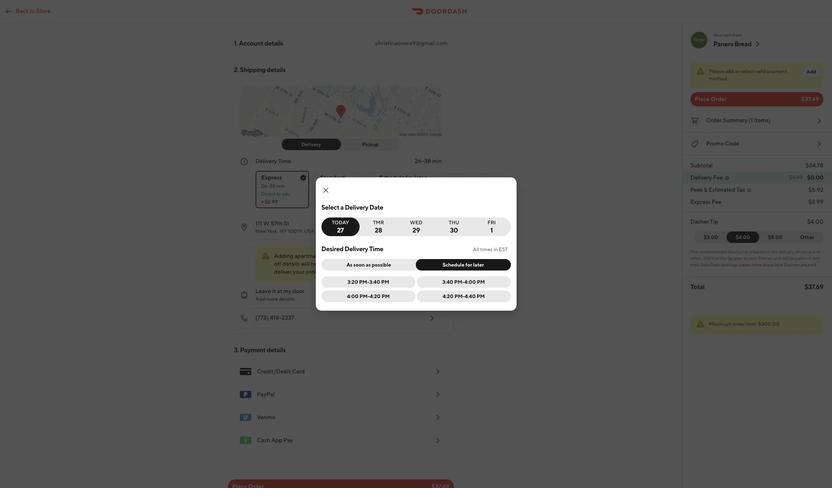 Task type: describe. For each thing, give the bounding box(es) containing it.
26–38 min
[[415, 158, 442, 165]]

adding
[[274, 253, 294, 260]]

2 add new payment method image from the top
[[434, 414, 442, 422]]

their
[[691, 262, 700, 268]]

total
[[691, 283, 705, 291]]

Other button
[[792, 232, 824, 243]]

30
[[450, 227, 458, 234]]

soon
[[354, 262, 365, 268]]

leave it at my door add more details
[[256, 288, 305, 302]]

earnings.
[[722, 262, 739, 268]]

menu containing credit/debit card
[[234, 361, 448, 452]]

delivery
[[779, 249, 795, 255]]

order.
[[306, 269, 321, 276]]

0 horizontal spatial later
[[415, 174, 427, 181]]

please add or select valid payment method
[[710, 69, 788, 81]]

desired
[[322, 245, 344, 253]]

later inside toggle asap option group
[[474, 262, 484, 268]]

$24.78
[[806, 162, 824, 169]]

bread
[[735, 40, 752, 48]]

pm for 4:20 pm-4:40 pm
[[477, 294, 485, 300]]

0 horizontal spatial to
[[30, 7, 35, 14]]

as soon as possible
[[347, 262, 391, 268]]

schedule inside option group
[[380, 174, 405, 181]]

0 vertical spatial order
[[711, 96, 727, 103]]

fri 1
[[488, 220, 496, 234]]

31–43
[[321, 183, 334, 189]]

(772) 418-2337
[[256, 315, 294, 321]]

tmr 28
[[373, 220, 384, 234]]

$3.00 button
[[695, 232, 732, 243]]

venmo
[[257, 414, 276, 421]]

pm for 3:40 pm-4:00 pm
[[477, 280, 485, 285]]

tip amount option group
[[695, 232, 824, 243]]

pm- for 3:40
[[359, 280, 370, 285]]

pay
[[284, 437, 293, 444]]

out
[[805, 256, 812, 261]]

3. payment
[[234, 347, 266, 354]]

1 horizontal spatial time
[[370, 245, 384, 253]]

at
[[277, 288, 282, 295]]

edit
[[384, 254, 394, 259]]

my
[[284, 288, 291, 295]]

back
[[16, 7, 29, 14]]

tmr
[[373, 220, 384, 226]]

method
[[710, 76, 728, 81]]

order inside button
[[707, 117, 723, 124]]

57th
[[271, 220, 283, 227]]

$0.00
[[808, 174, 824, 181]]

wed 29
[[410, 220, 423, 234]]

w
[[263, 220, 270, 227]]

effort.
[[691, 256, 703, 261]]

delivery inside option
[[302, 142, 321, 147]]

26–38 for 26–38 min direct to you + $2.99
[[261, 183, 276, 189]]

wed
[[410, 220, 423, 226]]

will inside adding apartment number and drop off details will help dashers efficiently deliver your order.
[[301, 261, 310, 268]]

add new payment method image for app
[[434, 437, 442, 445]]

will inside the recommended dasher tip is based on the delivery distance and effort. 100% of the tip goes to your dasher, and will be paid out with their doordash earnings.
[[783, 256, 789, 261]]

be
[[790, 256, 795, 261]]

place order
[[695, 96, 727, 103]]

day picker option group
[[322, 218, 511, 236]]

1 horizontal spatial and
[[774, 256, 782, 261]]

as
[[366, 262, 371, 268]]

status containing please add or select valid payment method
[[691, 62, 824, 88]]

more inside "leave it at my door add more details"
[[266, 296, 278, 302]]

you
[[282, 191, 291, 197]]

0 vertical spatial tip
[[744, 249, 749, 255]]

4:00 inside 4:00 pm-4:20 pm 'option'
[[347, 294, 359, 300]]

adding apartment number and drop off details will help dashers efficiently deliver your order.
[[274, 253, 372, 276]]

4:20 inside option
[[443, 294, 454, 300]]

valid
[[756, 69, 767, 74]]

direct
[[261, 191, 276, 197]]

for inside option group
[[406, 174, 414, 181]]

details inside adding apartment number and drop off details will help dashers efficiently deliver your order.
[[283, 261, 300, 268]]

delivery or pickup selector option group
[[282, 139, 400, 150]]

your cart from
[[714, 32, 742, 38]]

app
[[272, 437, 283, 444]]

0 horizontal spatial time
[[278, 158, 291, 165]]

1 vertical spatial tip
[[728, 256, 733, 261]]

apartment
[[295, 253, 322, 260]]

date
[[370, 204, 384, 211]]

4:00 PM-4:20 PM radio
[[322, 291, 416, 302]]

4:20 inside 'option'
[[370, 294, 381, 300]]

4:40
[[465, 294, 476, 300]]

$4.00 inside "button"
[[736, 235, 751, 240]]

and inside adding apartment number and drop off details will help dashers efficiently deliver your order.
[[345, 253, 355, 260]]

panera bread
[[714, 40, 752, 48]]

place
[[695, 96, 710, 103]]

29
[[413, 227, 420, 234]]

min for 26–38 min direct to you + $2.99
[[277, 183, 285, 189]]

your inside adding apartment number and drop off details will help dashers efficiently deliver your order.
[[293, 269, 305, 276]]

4:00 inside 3:40 pm-4:00 pm option
[[465, 280, 476, 285]]

learn
[[740, 262, 751, 268]]

express for express fee
[[691, 199, 711, 206]]

Delivery radio
[[282, 139, 341, 150]]

show menu image
[[240, 366, 251, 378]]

1 vertical spatial schedule for later radio
[[416, 259, 511, 271]]

schedule inside toggle asap option group
[[443, 262, 465, 268]]

adding apartment number and drop off details will help dashers efficiently deliver your order. status
[[256, 247, 421, 282]]

paid.
[[808, 262, 818, 268]]

pm- for 4:40
[[455, 294, 465, 300]]

of
[[716, 256, 720, 261]]

dasher tip
[[691, 219, 719, 225]]

it
[[273, 288, 276, 295]]

to inside the recommended dasher tip is based on the delivery distance and effort. 100% of the tip goes to your dasher, and will be paid out with their doordash earnings.
[[744, 256, 748, 261]]

details inside "leave it at my door add more details"
[[279, 296, 294, 302]]

a
[[341, 204, 344, 211]]

about
[[763, 262, 775, 268]]

dasher,
[[759, 256, 774, 261]]

0 horizontal spatial the
[[721, 256, 727, 261]]

$5.00 button
[[755, 232, 792, 243]]

all times in est
[[473, 247, 508, 253]]

number
[[323, 253, 344, 260]]

est
[[499, 247, 508, 253]]

ny
[[280, 229, 287, 234]]

express fee
[[691, 199, 722, 206]]

desired delivery time
[[322, 245, 384, 253]]

thu
[[449, 220, 460, 226]]

28
[[375, 227, 382, 234]]

door
[[293, 288, 305, 295]]

3:40 PM-4:00 PM radio
[[417, 277, 511, 288]]

0 vertical spatial dasher
[[691, 219, 710, 225]]

1 vertical spatial fee
[[713, 199, 722, 206]]

add inside button
[[807, 69, 817, 75]]

details for 1. account details
[[265, 39, 284, 47]]

in
[[494, 247, 498, 253]]



Task type: locate. For each thing, give the bounding box(es) containing it.
2 vertical spatial add new payment method image
[[434, 437, 442, 445]]

0 horizontal spatial and
[[345, 253, 355, 260]]

0 vertical spatial add new payment method image
[[434, 368, 442, 376]]

and up learn more about how dashers are paid.
[[774, 256, 782, 261]]

the recommended dasher tip is based on the delivery distance and effort. 100% of the tip goes to your dasher, and will be paid out with their doordash earnings.
[[691, 249, 821, 268]]

0 horizontal spatial add
[[256, 296, 265, 302]]

promo code
[[707, 140, 740, 147]]

1 horizontal spatial the
[[772, 249, 779, 255]]

leave
[[256, 288, 271, 295]]

0 vertical spatial later
[[415, 174, 427, 181]]

27
[[337, 227, 344, 234]]

0 horizontal spatial 26–38
[[261, 183, 276, 189]]

min inside 26–38 min direct to you + $2.99
[[277, 183, 285, 189]]

1 horizontal spatial 3:40
[[443, 280, 454, 285]]

$4.00 up is
[[736, 235, 751, 240]]

the right of
[[721, 256, 727, 261]]

and
[[813, 249, 821, 255], [345, 253, 355, 260], [774, 256, 782, 261]]

$2.99 inside 26–38 min direct to you + $2.99
[[265, 199, 278, 205]]

select
[[322, 204, 340, 211]]

delivery
[[302, 142, 321, 147], [256, 158, 277, 165], [691, 174, 713, 181], [345, 204, 369, 211], [345, 245, 368, 253]]

1 vertical spatial for
[[466, 262, 473, 268]]

1 vertical spatial order
[[707, 117, 723, 124]]

1 vertical spatial schedule
[[443, 262, 465, 268]]

items)
[[755, 117, 771, 124]]

Schedule for later radio
[[374, 171, 441, 208], [416, 259, 511, 271]]

schedule for later inside toggle asap option group
[[443, 262, 484, 268]]

0 vertical spatial fee
[[714, 174, 724, 181]]

0 horizontal spatial 4:20
[[370, 294, 381, 300]]

1 horizontal spatial more
[[752, 262, 762, 268]]

pm- up 4:20 pm-4:40 pm on the bottom right of page
[[455, 280, 465, 285]]

3:20 pm-3:40 pm
[[348, 280, 390, 285]]

and up with
[[813, 249, 821, 255]]

and up as at the bottom left of the page
[[345, 253, 355, 260]]

cash
[[257, 437, 270, 444]]

0 horizontal spatial dashers
[[324, 261, 345, 268]]

26–38 for 26–38 min
[[415, 158, 431, 165]]

1 horizontal spatial for
[[466, 262, 473, 268]]

the right on
[[772, 249, 779, 255]]

1 vertical spatial add
[[256, 296, 265, 302]]

0 vertical spatial $37.69
[[802, 96, 820, 103]]

418-
[[270, 315, 282, 321]]

1 vertical spatial dasher
[[729, 249, 743, 255]]

pm- down 3:20 pm-3:40 pm
[[360, 294, 370, 300]]

3:40 inside option
[[443, 280, 454, 285]]

0 horizontal spatial schedule for later
[[380, 174, 427, 181]]

pm down possible
[[381, 280, 390, 285]]

order right place
[[711, 96, 727, 103]]

2. shipping
[[234, 66, 266, 74]]

3:40
[[370, 280, 380, 285], [443, 280, 454, 285]]

are
[[801, 262, 808, 268]]

1 vertical spatial later
[[474, 262, 484, 268]]

pm for 3:20 pm-3:40 pm
[[381, 280, 390, 285]]

edit address
[[384, 254, 414, 259]]

1 vertical spatial to
[[277, 191, 281, 197]]

order summary (1 items) button
[[691, 115, 824, 127]]

schedule for later option group
[[322, 277, 511, 305]]

2 vertical spatial to
[[744, 256, 748, 261]]

100%
[[704, 256, 715, 261]]

None radio
[[315, 171, 368, 208], [322, 218, 360, 236], [355, 218, 398, 236], [315, 171, 368, 208], [322, 218, 360, 236], [355, 218, 398, 236]]

possible
[[372, 262, 391, 268]]

1 horizontal spatial add
[[807, 69, 817, 75]]

express down delivery time
[[261, 174, 282, 181]]

to left you
[[277, 191, 281, 197]]

pm- for 4:20
[[360, 294, 370, 300]]

0 horizontal spatial for
[[406, 174, 414, 181]]

min
[[433, 158, 442, 165], [277, 183, 285, 189], [335, 183, 343, 189]]

menu
[[234, 361, 448, 452]]

cash app pay
[[257, 437, 293, 444]]

toggle asap option group
[[322, 259, 511, 271]]

on
[[766, 249, 771, 255]]

to up "learn" in the bottom of the page
[[744, 256, 748, 261]]

details down my
[[279, 296, 294, 302]]

3:20 PM-3:40 PM radio
[[322, 277, 416, 288]]

min for 26–38 min
[[433, 158, 442, 165]]

1 4:20 from the left
[[370, 294, 381, 300]]

add
[[726, 69, 735, 74]]

store
[[36, 7, 50, 14]]

1 horizontal spatial schedule
[[443, 262, 465, 268]]

dasher left tip
[[691, 219, 710, 225]]

dashers down number
[[324, 261, 345, 268]]

0 horizontal spatial more
[[266, 296, 278, 302]]

min for 31–43 min
[[335, 183, 343, 189]]

your inside the recommended dasher tip is based on the delivery distance and effort. 100% of the tip goes to your dasher, and will be paid out with their doordash earnings.
[[749, 256, 758, 261]]

status
[[691, 62, 824, 88]]

for
[[406, 174, 414, 181], [466, 262, 473, 268]]

4:20 PM-4:40 PM radio
[[417, 291, 511, 302]]

add right the payment
[[807, 69, 817, 75]]

2 horizontal spatial min
[[433, 158, 442, 165]]

tip up earnings.
[[728, 256, 733, 261]]

0 horizontal spatial tip
[[728, 256, 733, 261]]

limit:
[[747, 321, 758, 327]]

add inside "leave it at my door add more details"
[[256, 296, 265, 302]]

1 horizontal spatial tip
[[744, 249, 749, 255]]

express down the fees
[[691, 199, 711, 206]]

4:00 pm-4:20 pm
[[347, 294, 390, 300]]

0 vertical spatial to
[[30, 7, 35, 14]]

1 horizontal spatial 26–38
[[415, 158, 431, 165]]

the
[[691, 249, 698, 255]]

2 3:40 from the left
[[443, 280, 454, 285]]

pm- inside 4:20 pm-4:40 pm option
[[455, 294, 465, 300]]

details down adding
[[283, 261, 300, 268]]

2 horizontal spatial to
[[744, 256, 748, 261]]

maximum order limit: $300.00 status
[[691, 315, 824, 335]]

other
[[801, 235, 815, 240]]

0 vertical spatial 26–38
[[415, 158, 431, 165]]

promo
[[707, 140, 724, 147]]

$4.00 button
[[727, 232, 760, 243]]

0 horizontal spatial min
[[277, 183, 285, 189]]

panera
[[714, 40, 734, 48]]

will down the apartment
[[301, 261, 310, 268]]

1 vertical spatial the
[[721, 256, 727, 261]]

schedule up 3:40 pm-4:00 pm
[[443, 262, 465, 268]]

pm down 3:20 pm-3:40 pm option
[[382, 294, 390, 300]]

2 4:20 from the left
[[443, 294, 454, 300]]

learn more about how dashers are paid.
[[740, 262, 818, 268]]

tax
[[737, 187, 746, 193]]

later down 26–38 min
[[415, 174, 427, 181]]

0 vertical spatial add
[[807, 69, 817, 75]]

time right drop
[[370, 245, 384, 253]]

0 horizontal spatial $2.99
[[265, 199, 278, 205]]

1 horizontal spatial 4:20
[[443, 294, 454, 300]]

0 horizontal spatial will
[[301, 261, 310, 268]]

more down dasher,
[[752, 262, 762, 268]]

3:40 up 4:00 pm-4:20 pm
[[370, 280, 380, 285]]

1 vertical spatial your
[[293, 269, 305, 276]]

1 horizontal spatial to
[[277, 191, 281, 197]]

deliver
[[274, 269, 292, 276]]

please
[[710, 69, 725, 74]]

3:20
[[348, 280, 358, 285]]

0 horizontal spatial $4.00
[[736, 235, 751, 240]]

pm inside 'option'
[[382, 294, 390, 300]]

more
[[752, 262, 762, 268], [266, 296, 278, 302]]

pm- inside 3:40 pm-4:00 pm option
[[455, 280, 465, 285]]

4:20 down 3:40 pm-4:00 pm
[[443, 294, 454, 300]]

dashers down be
[[785, 262, 801, 268]]

doordash
[[701, 262, 721, 268]]

for inside toggle asap option group
[[466, 262, 473, 268]]

2. shipping details
[[234, 66, 286, 74]]

1 horizontal spatial 4:00
[[465, 280, 476, 285]]

1 vertical spatial schedule for later
[[443, 262, 484, 268]]

code
[[725, 140, 740, 147]]

pm inside option
[[381, 280, 390, 285]]

to inside 26–38 min direct to you + $2.99
[[277, 191, 281, 197]]

1 horizontal spatial your
[[749, 256, 758, 261]]

As soon as possible radio
[[322, 259, 421, 271]]

1 vertical spatial express
[[691, 199, 711, 206]]

learn more link
[[740, 262, 762, 268]]

0 vertical spatial time
[[278, 158, 291, 165]]

1 horizontal spatial express
[[691, 199, 711, 206]]

0 horizontal spatial express
[[261, 174, 282, 181]]

0 vertical spatial 4:00
[[465, 280, 476, 285]]

pm- inside 3:20 pm-3:40 pm option
[[359, 280, 370, 285]]

fee down fees & estimated on the top right of page
[[713, 199, 722, 206]]

$2.99 down "direct"
[[265, 199, 278, 205]]

2 horizontal spatial and
[[813, 249, 821, 255]]

dashers inside adding apartment number and drop off details will help dashers efficiently deliver your order.
[[324, 261, 345, 268]]

2337
[[282, 315, 294, 321]]

$37.69 down paid.
[[805, 283, 824, 291]]

schedule for later radio up 3:40 pm-4:00 pm
[[416, 259, 511, 271]]

pm- right the "3:20"
[[359, 280, 370, 285]]

3:40 up 4:20 pm-4:40 pm on the bottom right of page
[[443, 280, 454, 285]]

0 vertical spatial schedule for later
[[380, 174, 427, 181]]

fees
[[691, 187, 703, 193]]

111
[[256, 220, 262, 227]]

1 horizontal spatial schedule for later
[[443, 262, 484, 268]]

Pickup radio
[[337, 139, 400, 150]]

times
[[481, 247, 493, 253]]

your up learn more link
[[749, 256, 758, 261]]

details for 2. shipping details
[[267, 66, 286, 74]]

recommended
[[699, 249, 728, 255]]

the
[[772, 249, 779, 255], [721, 256, 727, 261]]

card
[[292, 369, 305, 375]]

$2.99 down $5.92
[[809, 199, 824, 206]]

add down leave
[[256, 296, 265, 302]]

schedule for later inside option group
[[380, 174, 427, 181]]

+
[[261, 199, 264, 205]]

1 horizontal spatial dashers
[[785, 262, 801, 268]]

christinaovera9@gmail.com
[[376, 40, 448, 47]]

later down all
[[474, 262, 484, 268]]

pm right 4:40 on the right bottom
[[477, 294, 485, 300]]

0 horizontal spatial your
[[293, 269, 305, 276]]

1 vertical spatial $37.69
[[805, 283, 824, 291]]

add new payment method image
[[434, 391, 442, 399]]

today 27
[[332, 220, 349, 234]]

schedule for later radio up wed
[[374, 171, 441, 208]]

$4.00
[[808, 219, 824, 225], [736, 235, 751, 240]]

$37.69
[[802, 96, 820, 103], [805, 283, 824, 291]]

to right 'back'
[[30, 7, 35, 14]]

1 horizontal spatial min
[[335, 183, 343, 189]]

4:20
[[370, 294, 381, 300], [443, 294, 454, 300]]

fee up estimated
[[714, 174, 724, 181]]

with
[[813, 256, 821, 261]]

add button
[[803, 66, 821, 78]]

0 horizontal spatial 3:40
[[370, 280, 380, 285]]

schedule up date on the left top
[[380, 174, 405, 181]]

1 add new payment method image from the top
[[434, 368, 442, 376]]

None radio
[[256, 171, 309, 208], [398, 218, 436, 236], [435, 218, 473, 236], [473, 218, 511, 236], [256, 171, 309, 208], [398, 218, 436, 236], [435, 218, 473, 236], [473, 218, 511, 236]]

1 vertical spatial add new payment method image
[[434, 414, 442, 422]]

0 vertical spatial $4.00
[[808, 219, 824, 225]]

express for express
[[261, 174, 282, 181]]

0 vertical spatial the
[[772, 249, 779, 255]]

option group containing express
[[256, 165, 442, 208]]

1 vertical spatial time
[[370, 245, 384, 253]]

more down it at bottom
[[266, 296, 278, 302]]

&
[[704, 187, 708, 193]]

your left order.
[[293, 269, 305, 276]]

later
[[415, 174, 427, 181], [474, 262, 484, 268]]

details for 3. payment details
[[267, 347, 286, 354]]

0 vertical spatial for
[[406, 174, 414, 181]]

1 horizontal spatial dasher
[[729, 249, 743, 255]]

to
[[30, 7, 35, 14], [277, 191, 281, 197], [744, 256, 748, 261]]

(1
[[749, 117, 754, 124]]

details right 1. account
[[265, 39, 284, 47]]

close image
[[322, 186, 330, 195]]

off
[[274, 261, 282, 268]]

1 vertical spatial more
[[266, 296, 278, 302]]

$5.00
[[769, 235, 783, 240]]

1 vertical spatial 26–38
[[261, 183, 276, 189]]

0 vertical spatial express
[[261, 174, 282, 181]]

schedule for later up 3:40 pm-4:00 pm
[[443, 262, 484, 268]]

0 vertical spatial schedule
[[380, 174, 405, 181]]

1 horizontal spatial $4.00
[[808, 219, 824, 225]]

0 vertical spatial your
[[749, 256, 758, 261]]

add new payment method image for card
[[434, 368, 442, 376]]

(772)
[[256, 315, 269, 321]]

0 horizontal spatial dasher
[[691, 219, 710, 225]]

pm- for 4:00
[[455, 280, 465, 285]]

dasher up goes
[[729, 249, 743, 255]]

pickup
[[363, 142, 379, 147]]

paypal
[[257, 391, 275, 398]]

4:20 down 3:20 pm-3:40 pm option
[[370, 294, 381, 300]]

or
[[736, 69, 740, 74]]

3 add new payment method image from the top
[[434, 437, 442, 445]]

4:00 down the "3:20"
[[347, 294, 359, 300]]

$1.99
[[790, 174, 804, 181]]

pm- down 3:40 pm-4:00 pm
[[455, 294, 465, 300]]

26–38
[[415, 158, 431, 165], [261, 183, 276, 189]]

1 horizontal spatial later
[[474, 262, 484, 268]]

1 horizontal spatial $2.99
[[809, 199, 824, 206]]

schedule for later down 26–38 min
[[380, 174, 427, 181]]

0 vertical spatial more
[[752, 262, 762, 268]]

1. account details
[[234, 39, 284, 47]]

time down the delivery option at the left top of the page
[[278, 158, 291, 165]]

26–38 inside 26–38 min direct to you + $2.99
[[261, 183, 276, 189]]

1 3:40 from the left
[[370, 280, 380, 285]]

will down delivery
[[783, 256, 789, 261]]

0 horizontal spatial schedule
[[380, 174, 405, 181]]

1 vertical spatial 4:00
[[347, 294, 359, 300]]

pm- inside 4:00 pm-4:20 pm 'option'
[[360, 294, 370, 300]]

0 vertical spatial schedule for later radio
[[374, 171, 441, 208]]

dashers
[[324, 261, 345, 268], [785, 262, 801, 268]]

pm up 4:20 pm-4:40 pm option
[[477, 280, 485, 285]]

details right 2. shipping
[[267, 66, 286, 74]]

fri
[[488, 220, 496, 226]]

option group
[[256, 165, 442, 208]]

pm for 4:00 pm-4:20 pm
[[382, 294, 390, 300]]

panera bread link
[[714, 40, 762, 48]]

0 horizontal spatial 4:00
[[347, 294, 359, 300]]

1 vertical spatial $4.00
[[736, 235, 751, 240]]

drop
[[356, 253, 368, 260]]

$37.69 down add button
[[802, 96, 820, 103]]

1 horizontal spatial will
[[783, 256, 789, 261]]

3:40 inside option
[[370, 280, 380, 285]]

tip left is
[[744, 249, 749, 255]]

details up credit/debit on the bottom left of page
[[267, 347, 286, 354]]

distance
[[796, 249, 813, 255]]

$5.92
[[809, 187, 824, 193]]

add new payment method image
[[434, 368, 442, 376], [434, 414, 442, 422], [434, 437, 442, 445]]

10019,
[[288, 229, 303, 234]]

cart
[[724, 32, 732, 38]]

4:00 up 4:40 on the right bottom
[[465, 280, 476, 285]]

$4.00 up other
[[808, 219, 824, 225]]

time
[[278, 158, 291, 165], [370, 245, 384, 253]]

26–38 min direct to you + $2.99
[[261, 183, 291, 205]]

efficiently
[[346, 261, 372, 268]]

dasher inside the recommended dasher tip is based on the delivery distance and effort. 100% of the tip goes to your dasher, and will be paid out with their doordash earnings.
[[729, 249, 743, 255]]

order left summary
[[707, 117, 723, 124]]

help
[[311, 261, 323, 268]]



Task type: vqa. For each thing, say whether or not it's contained in the screenshot.
the bottom Previous button of carousel image
no



